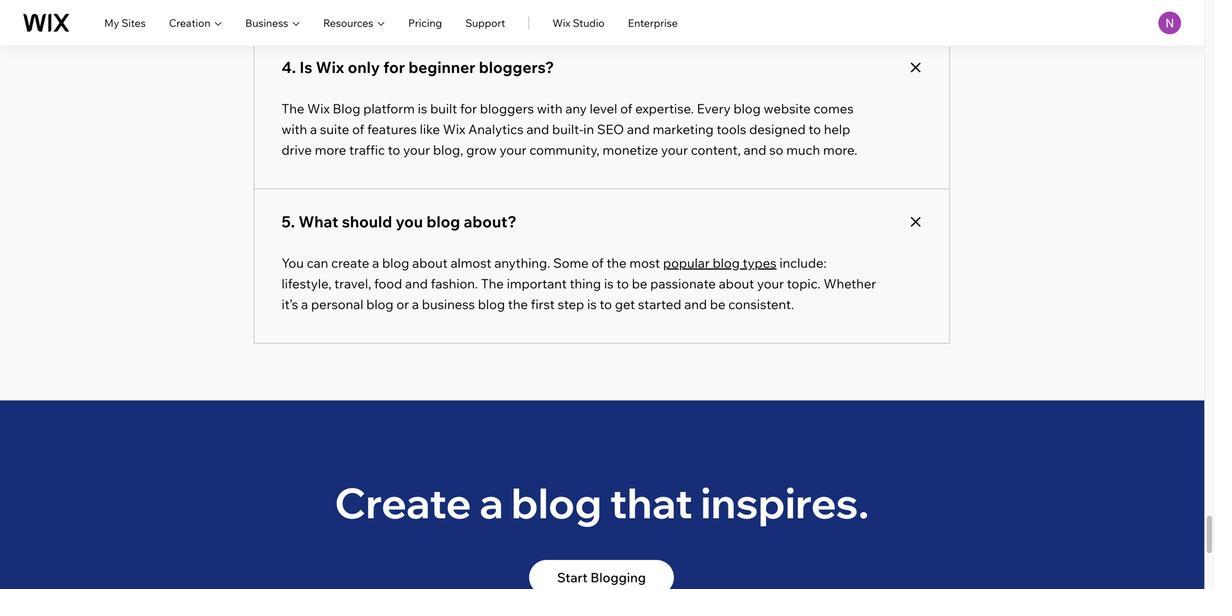 Task type: vqa. For each thing, say whether or not it's contained in the screenshot.
for
yes



Task type: locate. For each thing, give the bounding box(es) containing it.
much
[[786, 142, 820, 158]]

the left first
[[508, 296, 528, 313]]

like
[[420, 121, 440, 137]]

built
[[430, 101, 457, 117]]

0 vertical spatial is
[[418, 101, 427, 117]]

start
[[557, 570, 588, 586]]

help
[[824, 121, 850, 137]]

be
[[632, 276, 647, 292], [710, 296, 726, 313]]

1 vertical spatial of
[[352, 121, 364, 137]]

wix right is
[[316, 58, 344, 77]]

start blogging link
[[529, 560, 674, 590]]

to left get
[[600, 296, 612, 313]]

and
[[526, 121, 549, 137], [627, 121, 650, 137], [744, 142, 766, 158], [405, 276, 428, 292], [684, 296, 707, 313]]

passionate
[[650, 276, 716, 292]]

lifestyle,
[[282, 276, 331, 292]]

0 horizontal spatial with
[[282, 121, 307, 137]]

about
[[412, 255, 448, 271], [719, 276, 754, 292]]

your up the consistent.
[[757, 276, 784, 292]]

in
[[583, 121, 594, 137]]

website
[[764, 101, 811, 117]]

what
[[298, 212, 338, 231]]

fashion.
[[431, 276, 478, 292]]

to
[[809, 121, 821, 137], [388, 142, 400, 158], [616, 276, 629, 292], [600, 296, 612, 313]]

0 vertical spatial the
[[282, 101, 304, 117]]

0 horizontal spatial the
[[508, 296, 528, 313]]

list
[[254, 0, 950, 344]]

wix up blog,
[[443, 121, 465, 137]]

0 horizontal spatial the
[[282, 101, 304, 117]]

1 vertical spatial for
[[460, 101, 477, 117]]

designed
[[749, 121, 806, 137]]

can
[[307, 255, 328, 271]]

1 horizontal spatial for
[[460, 101, 477, 117]]

anything.
[[494, 255, 550, 271]]

to left help
[[809, 121, 821, 137]]

of up traffic
[[352, 121, 364, 137]]

beginner
[[408, 58, 475, 77]]

is right the step
[[587, 296, 597, 313]]

the
[[607, 255, 627, 271], [508, 296, 528, 313]]

0 horizontal spatial about
[[412, 255, 448, 271]]

1 horizontal spatial of
[[592, 255, 604, 271]]

a
[[310, 121, 317, 137], [372, 255, 379, 271], [301, 296, 308, 313], [412, 296, 419, 313], [479, 477, 503, 529]]

only
[[348, 58, 380, 77]]

include: lifestyle, travel, food and fashion. the important thing is to be passionate about your topic. whether it's a personal blog or a business blog the first step is to get started and be consistent.
[[282, 255, 876, 313]]

1 vertical spatial about
[[719, 276, 754, 292]]

1 vertical spatial with
[[282, 121, 307, 137]]

of right level
[[620, 101, 632, 117]]

the
[[282, 101, 304, 117], [481, 276, 504, 292]]

the left most
[[607, 255, 627, 271]]

0 horizontal spatial is
[[418, 101, 427, 117]]

marketing
[[653, 121, 714, 137]]

be down "passionate"
[[710, 296, 726, 313]]

of up thing
[[592, 255, 604, 271]]

1 horizontal spatial the
[[607, 255, 627, 271]]

resources
[[323, 16, 373, 29]]

for right built
[[460, 101, 477, 117]]

the up "drive"
[[282, 101, 304, 117]]

1 horizontal spatial about
[[719, 276, 754, 292]]

or
[[396, 296, 409, 313]]

the inside include: lifestyle, travel, food and fashion. the important thing is to be passionate about your topic. whether it's a personal blog or a business blog the first step is to get started and be consistent.
[[508, 296, 528, 313]]

0 horizontal spatial of
[[352, 121, 364, 137]]

important
[[507, 276, 567, 292]]

for right 'only'
[[383, 58, 405, 77]]

with left any
[[537, 101, 562, 117]]

with up "drive"
[[282, 121, 307, 137]]

your down like
[[403, 142, 430, 158]]

about up fashion.
[[412, 255, 448, 271]]

personal
[[311, 296, 363, 313]]

seo
[[597, 121, 624, 137]]

create
[[331, 255, 369, 271]]

is right thing
[[604, 276, 614, 292]]

start blogging
[[557, 570, 646, 586]]

1 horizontal spatial with
[[537, 101, 562, 117]]

1 vertical spatial is
[[604, 276, 614, 292]]

wix
[[552, 16, 570, 29], [316, 58, 344, 77], [307, 101, 330, 117], [443, 121, 465, 137]]

to up get
[[616, 276, 629, 292]]

about inside include: lifestyle, travel, food and fashion. the important thing is to be passionate about your topic. whether it's a personal blog or a business blog the first step is to get started and be consistent.
[[719, 276, 754, 292]]

enterprise
[[628, 16, 678, 29]]

about down popular blog types link
[[719, 276, 754, 292]]

1 vertical spatial the
[[508, 296, 528, 313]]

2 horizontal spatial of
[[620, 101, 632, 117]]

popular
[[663, 255, 710, 271]]

0 horizontal spatial be
[[632, 276, 647, 292]]

your down analytics
[[500, 142, 527, 158]]

1 vertical spatial the
[[481, 276, 504, 292]]

bloggers
[[480, 101, 534, 117]]

suite
[[320, 121, 349, 137]]

your
[[403, 142, 430, 158], [500, 142, 527, 158], [661, 142, 688, 158], [757, 276, 784, 292]]

consistent.
[[728, 296, 794, 313]]

4. is wix only for beginner bloggers? list item
[[254, 34, 950, 189]]

pricing
[[408, 16, 442, 29]]

of
[[620, 101, 632, 117], [352, 121, 364, 137], [592, 255, 604, 271]]

for
[[383, 58, 405, 77], [460, 101, 477, 117]]

the down the almost
[[481, 276, 504, 292]]

should
[[342, 212, 392, 231]]

and up or
[[405, 276, 428, 292]]

1 horizontal spatial is
[[587, 296, 597, 313]]

about?
[[464, 212, 517, 231]]

wix left studio
[[552, 16, 570, 29]]

is left built
[[418, 101, 427, 117]]

0 vertical spatial of
[[620, 101, 632, 117]]

list item
[[254, 0, 950, 35]]

grow
[[466, 142, 497, 158]]

0 vertical spatial the
[[607, 255, 627, 271]]

monetize
[[603, 142, 658, 158]]

blog,
[[433, 142, 463, 158]]

more
[[315, 142, 346, 158]]

1 horizontal spatial be
[[710, 296, 726, 313]]

0 vertical spatial for
[[383, 58, 405, 77]]

0 vertical spatial with
[[537, 101, 562, 117]]

is
[[418, 101, 427, 117], [604, 276, 614, 292], [587, 296, 597, 313]]

enterprise link
[[628, 15, 678, 31]]

sites
[[122, 16, 146, 29]]

profile image image
[[1158, 12, 1181, 34]]

with
[[537, 101, 562, 117], [282, 121, 307, 137]]

for inside the wix blog platform is built for bloggers with any level of expertise. every blog website comes with a suite of features like wix analytics and built-in seo and marketing tools designed to help drive more traffic to your blog, grow your community, monetize your content, and so much more.
[[460, 101, 477, 117]]

2 vertical spatial of
[[592, 255, 604, 271]]

topic.
[[787, 276, 821, 292]]

tools
[[717, 121, 746, 137]]

be down most
[[632, 276, 647, 292]]

most
[[629, 255, 660, 271]]

blogging
[[590, 570, 646, 586]]

comes
[[814, 101, 854, 117]]

1 horizontal spatial the
[[481, 276, 504, 292]]



Task type: describe. For each thing, give the bounding box(es) containing it.
wix studio link
[[552, 15, 605, 31]]

support
[[465, 16, 505, 29]]

5.
[[282, 212, 295, 231]]

business button
[[245, 15, 300, 31]]

inspires.
[[701, 477, 869, 529]]

include:
[[779, 255, 827, 271]]

you can create a blog about almost anything. some of the most popular blog types
[[282, 255, 777, 271]]

create a blog that inspires.
[[335, 477, 869, 529]]

2 horizontal spatial is
[[604, 276, 614, 292]]

your inside include: lifestyle, travel, food and fashion. the important thing is to be passionate about your topic. whether it's a personal blog or a business blog the first step is to get started and be consistent.
[[757, 276, 784, 292]]

5. what should you blog about?
[[282, 212, 517, 231]]

the inside include: lifestyle, travel, food and fashion. the important thing is to be passionate about your topic. whether it's a personal blog or a business blog the first step is to get started and be consistent.
[[481, 276, 504, 292]]

first
[[531, 296, 555, 313]]

0 horizontal spatial for
[[383, 58, 405, 77]]

the wix blog platform is built for bloggers with any level of expertise. every blog website comes with a suite of features like wix analytics and built-in seo and marketing tools designed to help drive more traffic to your blog, grow your community, monetize your content, and so much more.
[[282, 101, 857, 158]]

it's
[[282, 296, 298, 313]]

and left so
[[744, 142, 766, 158]]

whether
[[824, 276, 876, 292]]

started
[[638, 296, 681, 313]]

business
[[422, 296, 475, 313]]

of inside '5. what should you blog about?' list item
[[592, 255, 604, 271]]

almost
[[451, 255, 491, 271]]

create
[[335, 477, 471, 529]]

features
[[367, 121, 417, 137]]

to down features
[[388, 142, 400, 158]]

any
[[565, 101, 587, 117]]

every
[[697, 101, 731, 117]]

support link
[[465, 15, 505, 31]]

my sites link
[[104, 15, 146, 31]]

pricing link
[[408, 15, 442, 31]]

so
[[769, 142, 783, 158]]

thing
[[570, 276, 601, 292]]

5. what should you blog about? list item
[[254, 189, 950, 344]]

content,
[[691, 142, 741, 158]]

2 vertical spatial is
[[587, 296, 597, 313]]

0 vertical spatial be
[[632, 276, 647, 292]]

popular blog types link
[[663, 255, 777, 271]]

is
[[299, 58, 312, 77]]

a inside the wix blog platform is built for bloggers with any level of expertise. every blog website comes with a suite of features like wix analytics and built-in seo and marketing tools designed to help drive more traffic to your blog, grow your community, monetize your content, and so much more.
[[310, 121, 317, 137]]

more.
[[823, 142, 857, 158]]

built-
[[552, 121, 583, 137]]

some
[[553, 255, 589, 271]]

platform
[[363, 101, 415, 117]]

1 vertical spatial be
[[710, 296, 726, 313]]

and left built-
[[526, 121, 549, 137]]

analytics
[[468, 121, 524, 137]]

my sites
[[104, 16, 146, 29]]

food
[[374, 276, 402, 292]]

traffic
[[349, 142, 385, 158]]

creation button
[[169, 15, 222, 31]]

community,
[[529, 142, 600, 158]]

resources button
[[323, 15, 385, 31]]

is inside the wix blog platform is built for bloggers with any level of expertise. every blog website comes with a suite of features like wix analytics and built-in seo and marketing tools designed to help drive more traffic to your blog, grow your community, monetize your content, and so much more.
[[418, 101, 427, 117]]

travel,
[[334, 276, 371, 292]]

get
[[615, 296, 635, 313]]

drive
[[282, 142, 312, 158]]

the inside the wix blog platform is built for bloggers with any level of expertise. every blog website comes with a suite of features like wix analytics and built-in seo and marketing tools designed to help drive more traffic to your blog, grow your community, monetize your content, and so much more.
[[282, 101, 304, 117]]

business
[[245, 16, 288, 29]]

blog
[[333, 101, 360, 117]]

4.
[[282, 58, 296, 77]]

blog inside the wix blog platform is built for bloggers with any level of expertise. every blog website comes with a suite of features like wix analytics and built-in seo and marketing tools designed to help drive more traffic to your blog, grow your community, monetize your content, and so much more.
[[734, 101, 761, 117]]

list containing 4. is wix only for beginner bloggers?
[[254, 0, 950, 344]]

you
[[396, 212, 423, 231]]

level
[[590, 101, 617, 117]]

wix up suite
[[307, 101, 330, 117]]

and up monetize
[[627, 121, 650, 137]]

creation
[[169, 16, 210, 29]]

studio
[[573, 16, 605, 29]]

your down marketing
[[661, 142, 688, 158]]

and down "passionate"
[[684, 296, 707, 313]]

bloggers?
[[479, 58, 554, 77]]

expertise.
[[635, 101, 694, 117]]

my
[[104, 16, 119, 29]]

types
[[743, 255, 777, 271]]

that
[[610, 477, 693, 529]]

you
[[282, 255, 304, 271]]

0 vertical spatial about
[[412, 255, 448, 271]]

4. is wix only for beginner bloggers?
[[282, 58, 554, 77]]

wix studio
[[552, 16, 605, 29]]

step
[[558, 296, 584, 313]]



